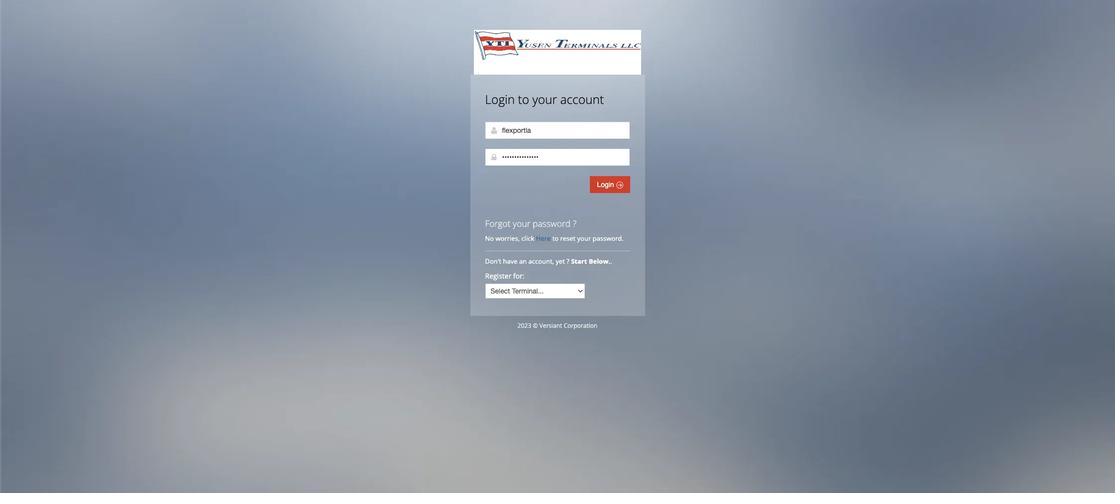 Task type: vqa. For each thing, say whether or not it's contained in the screenshot.
Login's the login
yes



Task type: describe. For each thing, give the bounding box(es) containing it.
don't have an account, yet ? start below. .
[[486, 257, 614, 266]]

Password password field
[[486, 149, 630, 166]]

2 horizontal spatial your
[[578, 234, 591, 243]]

©
[[533, 322, 538, 330]]

0 vertical spatial your
[[533, 91, 558, 108]]

login to your account
[[486, 91, 604, 108]]

worries,
[[496, 234, 520, 243]]

to inside 'forgot your password ? no worries, click here to reset your password.'
[[553, 234, 559, 243]]

yet
[[556, 257, 565, 266]]

password.
[[593, 234, 624, 243]]

start
[[572, 257, 588, 266]]

user image
[[490, 127, 498, 135]]

account,
[[529, 257, 554, 266]]

swapright image
[[617, 182, 624, 189]]

login for login
[[598, 181, 617, 189]]

versiant
[[540, 322, 563, 330]]

below.
[[589, 257, 611, 266]]



Task type: locate. For each thing, give the bounding box(es) containing it.
login
[[486, 91, 515, 108], [598, 181, 617, 189]]

?
[[573, 218, 577, 230], [567, 257, 570, 266]]

have
[[503, 257, 518, 266]]

1 vertical spatial to
[[553, 234, 559, 243]]

1 vertical spatial ?
[[567, 257, 570, 266]]

? inside 'forgot your password ? no worries, click here to reset your password.'
[[573, 218, 577, 230]]

0 horizontal spatial your
[[513, 218, 531, 230]]

Username text field
[[486, 122, 630, 139]]

forgot your password ? no worries, click here to reset your password.
[[486, 218, 624, 243]]

0 horizontal spatial login
[[486, 91, 515, 108]]

login inside button
[[598, 181, 617, 189]]

to up username text field
[[518, 91, 530, 108]]

.
[[611, 257, 613, 266]]

here link
[[536, 234, 551, 243]]

1 horizontal spatial login
[[598, 181, 617, 189]]

2 vertical spatial your
[[578, 234, 591, 243]]

your up username text field
[[533, 91, 558, 108]]

to right here link
[[553, 234, 559, 243]]

to
[[518, 91, 530, 108], [553, 234, 559, 243]]

click
[[522, 234, 535, 243]]

1 horizontal spatial ?
[[573, 218, 577, 230]]

0 horizontal spatial to
[[518, 91, 530, 108]]

0 vertical spatial login
[[486, 91, 515, 108]]

? up reset in the right of the page
[[573, 218, 577, 230]]

login button
[[591, 176, 630, 193]]

1 vertical spatial login
[[598, 181, 617, 189]]

0 vertical spatial ?
[[573, 218, 577, 230]]

don't
[[486, 257, 502, 266]]

account
[[561, 91, 604, 108]]

your
[[533, 91, 558, 108], [513, 218, 531, 230], [578, 234, 591, 243]]

your up 'click'
[[513, 218, 531, 230]]

corporation
[[564, 322, 598, 330]]

here
[[536, 234, 551, 243]]

no
[[486, 234, 494, 243]]

0 vertical spatial to
[[518, 91, 530, 108]]

forgot
[[486, 218, 511, 230]]

lock image
[[490, 153, 498, 161]]

0 horizontal spatial ?
[[567, 257, 570, 266]]

register for:
[[486, 272, 525, 281]]

1 horizontal spatial to
[[553, 234, 559, 243]]

reset
[[561, 234, 576, 243]]

register
[[486, 272, 512, 281]]

password
[[533, 218, 571, 230]]

2023
[[518, 322, 532, 330]]

1 horizontal spatial your
[[533, 91, 558, 108]]

2023 © versiant corporation
[[518, 322, 598, 330]]

for:
[[514, 272, 525, 281]]

? right yet at the bottom of page
[[567, 257, 570, 266]]

an
[[520, 257, 527, 266]]

1 vertical spatial your
[[513, 218, 531, 230]]

login for login to your account
[[486, 91, 515, 108]]

your right reset in the right of the page
[[578, 234, 591, 243]]



